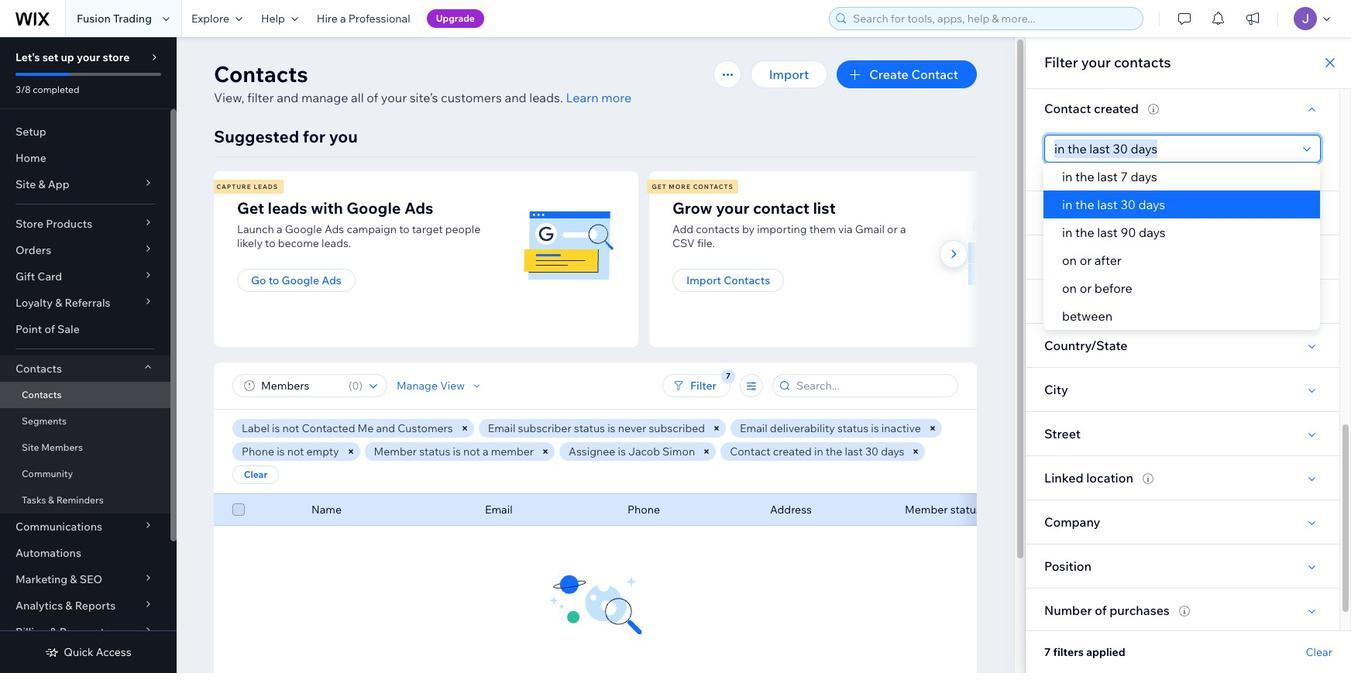 Task type: locate. For each thing, give the bounding box(es) containing it.
filter up contact created
[[1044, 53, 1078, 71]]

1 vertical spatial created
[[773, 445, 812, 459]]

your up by
[[716, 198, 750, 218]]

google down leads
[[285, 222, 322, 236]]

2 horizontal spatial contact
[[1044, 101, 1091, 116]]

contacts left by
[[696, 222, 740, 236]]

0 horizontal spatial and
[[277, 90, 299, 105]]

import for import contacts
[[687, 274, 721, 287]]

on down "birthdate"
[[1062, 280, 1077, 296]]

last for 30
[[1097, 197, 1118, 212]]

0 horizontal spatial contacts
[[696, 222, 740, 236]]

not left empty
[[287, 445, 304, 459]]

number of purchases
[[1044, 603, 1170, 618]]

& for loyalty
[[55, 296, 62, 310]]

google down become
[[282, 274, 319, 287]]

marketing
[[15, 573, 68, 587]]

created
[[1094, 101, 1139, 116], [773, 445, 812, 459]]

& for tasks
[[48, 494, 54, 506]]

phone down "label" on the left bottom
[[242, 445, 274, 459]]

community link
[[0, 461, 170, 487]]

status
[[574, 422, 605, 435], [838, 422, 869, 435], [419, 445, 450, 459], [950, 503, 982, 517]]

2 vertical spatial contact
[[730, 445, 771, 459]]

1 horizontal spatial 30
[[1121, 197, 1136, 212]]

0 vertical spatial filter
[[1044, 53, 1078, 71]]

& left reports
[[65, 599, 72, 613]]

0 horizontal spatial leads.
[[322, 236, 351, 250]]

email down member
[[485, 503, 513, 517]]

or right gmail on the right top of page
[[887, 222, 898, 236]]

billing & payments button
[[0, 619, 170, 645]]

phone
[[242, 445, 274, 459], [628, 503, 660, 517]]

street
[[1044, 426, 1081, 442]]

and
[[277, 90, 299, 105], [505, 90, 527, 105], [376, 422, 395, 435]]

list
[[212, 171, 1080, 347]]

gift card button
[[0, 263, 170, 290]]

1 horizontal spatial clear button
[[1306, 645, 1333, 659]]

0 vertical spatial google
[[347, 198, 401, 218]]

marketing & seo button
[[0, 566, 170, 593]]

import contacts button
[[673, 269, 784, 292]]

last inside "option"
[[1097, 197, 1118, 212]]

the up last activity
[[1075, 169, 1095, 184]]

of left sale
[[45, 322, 55, 336]]

the for in the last 90 days
[[1075, 225, 1095, 240]]

0 vertical spatial contacts
[[1114, 53, 1171, 71]]

contacts up filter
[[214, 60, 308, 88]]

30 up 90
[[1121, 197, 1136, 212]]

let's
[[15, 50, 40, 64]]

quick
[[64, 645, 94, 659]]

7 up in the last 30 days
[[1121, 169, 1128, 184]]

days for in the last 7 days
[[1131, 169, 1158, 184]]

filter inside button
[[690, 379, 717, 393]]

0 horizontal spatial phone
[[242, 445, 274, 459]]

contacts up "segments"
[[22, 389, 62, 401]]

0 vertical spatial leads.
[[529, 90, 563, 105]]

1 horizontal spatial contacts
[[1114, 53, 1171, 71]]

2 vertical spatial google
[[282, 274, 319, 287]]

0 vertical spatial clear
[[244, 469, 267, 480]]

to right go
[[269, 274, 279, 287]]

& right billing
[[50, 625, 57, 639]]

google inside button
[[282, 274, 319, 287]]

contact down deliverability
[[730, 445, 771, 459]]

activity
[[1072, 205, 1116, 221]]

not left member
[[463, 445, 480, 459]]

0 horizontal spatial filter
[[690, 379, 717, 393]]

Unsaved view field
[[256, 375, 344, 397]]

& left 'app'
[[38, 177, 45, 191]]

1 vertical spatial filter
[[690, 379, 717, 393]]

your left site's
[[381, 90, 407, 105]]

or left after
[[1080, 253, 1092, 268]]

1 vertical spatial ads
[[325, 222, 344, 236]]

1 horizontal spatial and
[[376, 422, 395, 435]]

importing
[[757, 222, 807, 236]]

days right 90
[[1139, 225, 1166, 240]]

in the last 30 days option
[[1044, 191, 1320, 219]]

contact
[[912, 67, 958, 82], [1044, 101, 1091, 116], [730, 445, 771, 459]]

to right likely
[[265, 236, 276, 250]]

created for contact created
[[1094, 101, 1139, 116]]

in inside "option"
[[1062, 197, 1073, 212]]

1 vertical spatial or
[[1080, 253, 1092, 268]]

None checkbox
[[232, 501, 245, 519]]

last up in the last 30 days
[[1097, 169, 1118, 184]]

days down select an option field
[[1131, 169, 1158, 184]]

1 vertical spatial clear button
[[1306, 645, 1333, 659]]

1 horizontal spatial of
[[367, 90, 378, 105]]

get leads with google ads launch a google ads campaign to target people likely to become leads.
[[237, 198, 481, 250]]

days for in the last 90 days
[[1139, 225, 1166, 240]]

not up phone is not empty
[[282, 422, 299, 435]]

them
[[809, 222, 836, 236]]

days inside "option"
[[1139, 197, 1166, 212]]

of right number
[[1095, 603, 1107, 618]]

last left 90
[[1097, 225, 1118, 240]]

member
[[374, 445, 417, 459], [905, 503, 948, 517]]

in down email deliverability status is inactive
[[814, 445, 823, 459]]

0 horizontal spatial import
[[687, 274, 721, 287]]

Select an option field
[[1050, 136, 1299, 162]]

30 inside "option"
[[1121, 197, 1136, 212]]

member status
[[905, 503, 982, 517]]

1 on from the top
[[1062, 253, 1077, 268]]

1 horizontal spatial clear
[[1306, 645, 1333, 659]]

contacts down by
[[724, 274, 770, 287]]

clear inside button
[[244, 469, 267, 480]]

analytics & reports button
[[0, 593, 170, 619]]

0 vertical spatial import
[[769, 67, 809, 82]]

0
[[352, 379, 359, 393]]

0 vertical spatial contact
[[912, 67, 958, 82]]

import inside 'button'
[[687, 274, 721, 287]]

not for contacted
[[282, 422, 299, 435]]

is
[[272, 422, 280, 435], [608, 422, 616, 435], [871, 422, 879, 435], [277, 445, 285, 459], [453, 445, 461, 459], [618, 445, 626, 459]]

2 vertical spatial of
[[1095, 603, 1107, 618]]

1 vertical spatial 7
[[1044, 645, 1051, 659]]

filter for filter
[[690, 379, 717, 393]]

point of sale link
[[0, 316, 170, 342]]

1 vertical spatial clear
[[1306, 645, 1333, 659]]

contact down filter your contacts
[[1044, 101, 1091, 116]]

assignee
[[569, 445, 615, 459]]

is left jacob
[[618, 445, 626, 459]]

on left after
[[1062, 253, 1077, 268]]

view,
[[214, 90, 244, 105]]

email up member
[[488, 422, 516, 435]]

0 horizontal spatial of
[[45, 322, 55, 336]]

in for in the last 90 days
[[1062, 225, 1073, 240]]

and right me
[[376, 422, 395, 435]]

reminders
[[56, 494, 104, 506]]

billing
[[15, 625, 47, 639]]

applied
[[1086, 645, 1126, 659]]

import
[[769, 67, 809, 82], [687, 274, 721, 287]]

site for site & app
[[15, 177, 36, 191]]

1 horizontal spatial filter
[[1044, 53, 1078, 71]]

7
[[1121, 169, 1128, 184], [1044, 645, 1051, 659]]

never
[[618, 422, 646, 435]]

member for member status
[[905, 503, 948, 517]]

of right all
[[367, 90, 378, 105]]

0 horizontal spatial clear
[[244, 469, 267, 480]]

in the last 30 days
[[1062, 197, 1166, 212]]

site & app
[[15, 177, 69, 191]]

a right gmail on the right top of page
[[900, 222, 906, 236]]

on or before
[[1062, 280, 1133, 296]]

contacts view, filter and manage all of your site's customers and leads. learn more
[[214, 60, 632, 105]]

purchases
[[1110, 603, 1170, 618]]

phone down jacob
[[628, 503, 660, 517]]

a down leads
[[277, 222, 283, 236]]

0 vertical spatial 7
[[1121, 169, 1128, 184]]

tasks
[[22, 494, 46, 506]]

email left deliverability
[[740, 422, 768, 435]]

phone for phone
[[628, 503, 660, 517]]

on or after
[[1062, 253, 1122, 268]]

payments
[[59, 625, 110, 639]]

created down filter your contacts
[[1094, 101, 1139, 116]]

customers
[[441, 90, 502, 105]]

site inside dropdown button
[[15, 177, 36, 191]]

name
[[311, 503, 342, 517]]

1 vertical spatial contacts
[[696, 222, 740, 236]]

30 down email deliverability status is inactive
[[865, 445, 879, 459]]

& left seo
[[70, 573, 77, 587]]

2 horizontal spatial of
[[1095, 603, 1107, 618]]

in up "last"
[[1062, 169, 1073, 184]]

trading
[[113, 12, 152, 26]]

import inside button
[[769, 67, 809, 82]]

in the last 90 days
[[1062, 225, 1166, 240]]

via
[[838, 222, 853, 236]]

site & app button
[[0, 171, 170, 198]]

0 horizontal spatial member
[[374, 445, 417, 459]]

linked location
[[1044, 470, 1134, 486]]

site down home
[[15, 177, 36, 191]]

1 horizontal spatial leads.
[[529, 90, 563, 105]]

not
[[282, 422, 299, 435], [287, 445, 304, 459], [463, 445, 480, 459]]

site down "segments"
[[22, 442, 39, 453]]

created for contact created in the last 30 days
[[773, 445, 812, 459]]

& inside dropdown button
[[65, 599, 72, 613]]

analytics
[[15, 599, 63, 613]]

0 vertical spatial on
[[1062, 253, 1077, 268]]

in down "last"
[[1062, 225, 1073, 240]]

0 vertical spatial phone
[[242, 445, 274, 459]]

1 vertical spatial on
[[1062, 280, 1077, 296]]

billing & payments
[[15, 625, 110, 639]]

2 vertical spatial or
[[1080, 280, 1092, 296]]

contacts inside contacts link
[[22, 389, 62, 401]]

contact for contact created
[[1044, 101, 1091, 116]]

leads. left learn
[[529, 90, 563, 105]]

in down the in the last 7 days
[[1062, 197, 1073, 212]]

0 horizontal spatial contact
[[730, 445, 771, 459]]

fusion
[[77, 12, 111, 26]]

1 vertical spatial 30
[[865, 445, 879, 459]]

clear for left clear button
[[244, 469, 267, 480]]

the right "last"
[[1075, 197, 1095, 212]]

the inside in the last 30 days "option"
[[1075, 197, 1095, 212]]

list box
[[1044, 163, 1320, 330]]

1 horizontal spatial created
[[1094, 101, 1139, 116]]

1 vertical spatial of
[[45, 322, 55, 336]]

0 vertical spatial created
[[1094, 101, 1139, 116]]

last
[[1044, 205, 1070, 221]]

0 vertical spatial of
[[367, 90, 378, 105]]

0 horizontal spatial 30
[[865, 445, 879, 459]]

and right "customers"
[[505, 90, 527, 105]]

days up in the last 90 days
[[1139, 197, 1166, 212]]

or inside grow your contact list add contacts by importing them via gmail or a csv file.
[[887, 222, 898, 236]]

to
[[399, 222, 410, 236], [265, 236, 276, 250], [269, 274, 279, 287]]

all
[[351, 90, 364, 105]]

last down the in the last 7 days
[[1097, 197, 1118, 212]]

site members
[[22, 442, 83, 453]]

0 vertical spatial clear button
[[232, 466, 279, 484]]

and right filter
[[277, 90, 299, 105]]

0 vertical spatial member
[[374, 445, 417, 459]]

empty
[[306, 445, 339, 459]]

get more contacts
[[652, 183, 734, 191]]

contacts up contact created
[[1114, 53, 1171, 71]]

or left before
[[1080, 280, 1092, 296]]

0 horizontal spatial created
[[773, 445, 812, 459]]

import for import
[[769, 67, 809, 82]]

1 horizontal spatial member
[[905, 503, 948, 517]]

or for on or before
[[1080, 280, 1092, 296]]

0 vertical spatial site
[[15, 177, 36, 191]]

& right the loyalty
[[55, 296, 62, 310]]

the down last activity
[[1075, 225, 1095, 240]]

& right tasks at the left bottom of page
[[48, 494, 54, 506]]

1 vertical spatial phone
[[628, 503, 660, 517]]

linked
[[1044, 470, 1084, 486]]

Search for tools, apps, help & more... field
[[848, 8, 1138, 29]]

& inside dropdown button
[[70, 573, 77, 587]]

1 horizontal spatial contact
[[912, 67, 958, 82]]

google
[[347, 198, 401, 218], [285, 222, 322, 236], [282, 274, 319, 287]]

manage
[[397, 379, 438, 393]]

1 vertical spatial leads.
[[322, 236, 351, 250]]

1 horizontal spatial import
[[769, 67, 809, 82]]

2 on from the top
[[1062, 280, 1077, 296]]

ads up the target
[[404, 198, 433, 218]]

contacts down point of sale
[[15, 362, 62, 376]]

automations link
[[0, 540, 170, 566]]

before
[[1095, 280, 1133, 296]]

company
[[1044, 514, 1101, 530]]

filter up subscribed
[[690, 379, 717, 393]]

created down deliverability
[[773, 445, 812, 459]]

for
[[303, 126, 325, 146]]

2 vertical spatial ads
[[322, 274, 342, 287]]

orders button
[[0, 237, 170, 263]]

ads down with
[[325, 222, 344, 236]]

1 vertical spatial site
[[22, 442, 39, 453]]

1 vertical spatial member
[[905, 503, 948, 517]]

ads down get leads with google ads launch a google ads campaign to target people likely to become leads.
[[322, 274, 342, 287]]

1 horizontal spatial phone
[[628, 503, 660, 517]]

7 left filters
[[1044, 645, 1051, 659]]

contact right create
[[912, 67, 958, 82]]

site members link
[[0, 435, 170, 461]]

contacts inside grow your contact list add contacts by importing them via gmail or a csv file.
[[696, 222, 740, 236]]

0 vertical spatial ads
[[404, 198, 433, 218]]

1 vertical spatial contact
[[1044, 101, 1091, 116]]

products
[[46, 217, 92, 231]]

a inside grow your contact list add contacts by importing them via gmail or a csv file.
[[900, 222, 906, 236]]

0 vertical spatial or
[[887, 222, 898, 236]]

go to google ads
[[251, 274, 342, 287]]

days for in the last 30 days
[[1139, 197, 1166, 212]]

1 horizontal spatial 7
[[1121, 169, 1128, 184]]

csv
[[673, 236, 695, 250]]

become
[[278, 236, 319, 250]]

is left "never"
[[608, 422, 616, 435]]

your right up
[[77, 50, 100, 64]]

0 vertical spatial 30
[[1121, 197, 1136, 212]]

the for in the last 30 days
[[1075, 197, 1095, 212]]

let's set up your store
[[15, 50, 130, 64]]

orders
[[15, 243, 51, 257]]

of inside sidebar element
[[45, 322, 55, 336]]

leads. down with
[[322, 236, 351, 250]]

on
[[1062, 253, 1077, 268], [1062, 280, 1077, 296]]

is left empty
[[277, 445, 285, 459]]

1 vertical spatial import
[[687, 274, 721, 287]]

google up campaign
[[347, 198, 401, 218]]



Task type: describe. For each thing, give the bounding box(es) containing it.
jacob
[[628, 445, 660, 459]]

email subscriber status is never subscribed
[[488, 422, 705, 435]]

more
[[669, 183, 691, 191]]

your inside sidebar element
[[77, 50, 100, 64]]

members
[[41, 442, 83, 453]]

member status is not a member
[[374, 445, 534, 459]]

leads. inside contacts view, filter and manage all of your site's customers and leads. learn more
[[529, 90, 563, 105]]

label is not contacted me and customers
[[242, 422, 453, 435]]

grow
[[673, 198, 713, 218]]

a left member
[[483, 445, 489, 459]]

subscribed
[[649, 422, 705, 435]]

is right "label" on the left bottom
[[272, 422, 280, 435]]

7 inside list box
[[1121, 169, 1128, 184]]

(
[[349, 379, 352, 393]]

in the last 7 days
[[1062, 169, 1158, 184]]

access
[[96, 645, 131, 659]]

home link
[[0, 145, 170, 171]]

learn
[[566, 90, 599, 105]]

to left the target
[[399, 222, 410, 236]]

loyalty & referrals
[[15, 296, 110, 310]]

contacts link
[[0, 382, 170, 408]]

manage view
[[397, 379, 465, 393]]

in for in the last 7 days
[[1062, 169, 1073, 184]]

you
[[329, 126, 358, 146]]

quick access button
[[45, 645, 131, 659]]

loyalty
[[15, 296, 53, 310]]

0 horizontal spatial 7
[[1044, 645, 1051, 659]]

phone is not empty
[[242, 445, 339, 459]]

2 horizontal spatial and
[[505, 90, 527, 105]]

label
[[242, 422, 270, 435]]

7 filters applied
[[1044, 645, 1126, 659]]

is left inactive at the right
[[871, 422, 879, 435]]

language
[[1044, 294, 1103, 309]]

go to google ads button
[[237, 269, 356, 292]]

capture leads
[[217, 183, 278, 191]]

view
[[440, 379, 465, 393]]

your up contact created
[[1081, 53, 1111, 71]]

a inside get leads with google ads launch a google ads campaign to target people likely to become leads.
[[277, 222, 283, 236]]

filter
[[247, 90, 274, 105]]

& for marketing
[[70, 573, 77, 587]]

or for on or after
[[1080, 253, 1092, 268]]

clear for bottom clear button
[[1306, 645, 1333, 659]]

by
[[742, 222, 755, 236]]

& for site
[[38, 177, 45, 191]]

contacts inside contacts view, filter and manage all of your site's customers and leads. learn more
[[214, 60, 308, 88]]

sale
[[57, 322, 80, 336]]

phone for phone is not empty
[[242, 445, 274, 459]]

to inside button
[[269, 274, 279, 287]]

seo
[[80, 573, 102, 587]]

launch
[[237, 222, 274, 236]]

leads
[[254, 183, 278, 191]]

simon
[[663, 445, 695, 459]]

create
[[870, 67, 909, 82]]

on for on or before
[[1062, 280, 1077, 296]]

filter for filter your contacts
[[1044, 53, 1078, 71]]

your inside grow your contact list add contacts by importing them via gmail or a csv file.
[[716, 198, 750, 218]]

90
[[1121, 225, 1136, 240]]

get
[[237, 198, 264, 218]]

email for email subscriber status is never subscribed
[[488, 422, 516, 435]]

get
[[652, 183, 667, 191]]

number
[[1044, 603, 1092, 618]]

point of sale
[[15, 322, 80, 336]]

add
[[673, 222, 694, 236]]

set
[[42, 50, 58, 64]]

the for in the last 7 days
[[1075, 169, 1095, 184]]

file.
[[697, 236, 715, 250]]

after
[[1095, 253, 1122, 268]]

is down 'customers'
[[453, 445, 461, 459]]

leads. inside get leads with google ads launch a google ads campaign to target people likely to become leads.
[[322, 236, 351, 250]]

customers
[[398, 422, 453, 435]]

location
[[1086, 470, 1134, 486]]

inactive
[[882, 422, 921, 435]]

setup
[[15, 125, 46, 139]]

of for point of sale
[[45, 322, 55, 336]]

list
[[813, 198, 836, 218]]

contact for contact created in the last 30 days
[[730, 445, 771, 459]]

ads inside button
[[322, 274, 342, 287]]

home
[[15, 151, 46, 165]]

Search... field
[[792, 375, 953, 397]]

3/8 completed
[[15, 84, 79, 95]]

point
[[15, 322, 42, 336]]

site's
[[410, 90, 438, 105]]

communications
[[15, 520, 102, 534]]

& for analytics
[[65, 599, 72, 613]]

communications button
[[0, 514, 170, 540]]

member for member status is not a member
[[374, 445, 417, 459]]

community
[[22, 468, 73, 480]]

create contact button
[[837, 60, 977, 88]]

between
[[1062, 308, 1113, 324]]

subscriber
[[518, 422, 572, 435]]

member
[[491, 445, 534, 459]]

1 vertical spatial google
[[285, 222, 322, 236]]

suggested
[[214, 126, 299, 146]]

of inside contacts view, filter and manage all of your site's customers and leads. learn more
[[367, 90, 378, 105]]

a right hire
[[340, 12, 346, 26]]

card
[[37, 270, 62, 284]]

segments link
[[0, 408, 170, 435]]

learn more button
[[566, 88, 632, 107]]

not for empty
[[287, 445, 304, 459]]

email deliverability status is inactive
[[740, 422, 921, 435]]

last for 7
[[1097, 169, 1118, 184]]

3/8
[[15, 84, 31, 95]]

email for email deliverability status is inactive
[[740, 422, 768, 435]]

& for billing
[[50, 625, 57, 639]]

your inside contacts view, filter and manage all of your site's customers and leads. learn more
[[381, 90, 407, 105]]

contacts inside import contacts 'button'
[[724, 274, 770, 287]]

list containing get leads with google ads
[[212, 171, 1080, 347]]

( 0 )
[[349, 379, 363, 393]]

the down email deliverability status is inactive
[[826, 445, 843, 459]]

help button
[[252, 0, 307, 37]]

filter your contacts
[[1044, 53, 1171, 71]]

store
[[15, 217, 43, 231]]

sidebar element
[[0, 37, 177, 673]]

last for 90
[[1097, 225, 1118, 240]]

days down inactive at the right
[[881, 445, 905, 459]]

professional
[[349, 12, 410, 26]]

contact inside button
[[912, 67, 958, 82]]

0 horizontal spatial clear button
[[232, 466, 279, 484]]

in for in the last 30 days
[[1062, 197, 1073, 212]]

site for site members
[[22, 442, 39, 453]]

automations
[[15, 546, 81, 560]]

suggested for you
[[214, 126, 358, 146]]

on for on or after
[[1062, 253, 1077, 268]]

tasks & reminders
[[22, 494, 104, 506]]

list box containing in the last 7 days
[[1044, 163, 1320, 330]]

contact
[[753, 198, 810, 218]]

completed
[[33, 84, 79, 95]]

contacts inside contacts dropdown button
[[15, 362, 62, 376]]

import button
[[751, 60, 828, 88]]

last down email deliverability status is inactive
[[845, 445, 863, 459]]

tasks & reminders link
[[0, 487, 170, 514]]

capture
[[217, 183, 252, 191]]

leads
[[268, 198, 307, 218]]

upgrade
[[436, 12, 475, 24]]

contacts
[[693, 183, 734, 191]]

of for number of purchases
[[1095, 603, 1107, 618]]



Task type: vqa. For each thing, say whether or not it's contained in the screenshot.
Community link
yes



